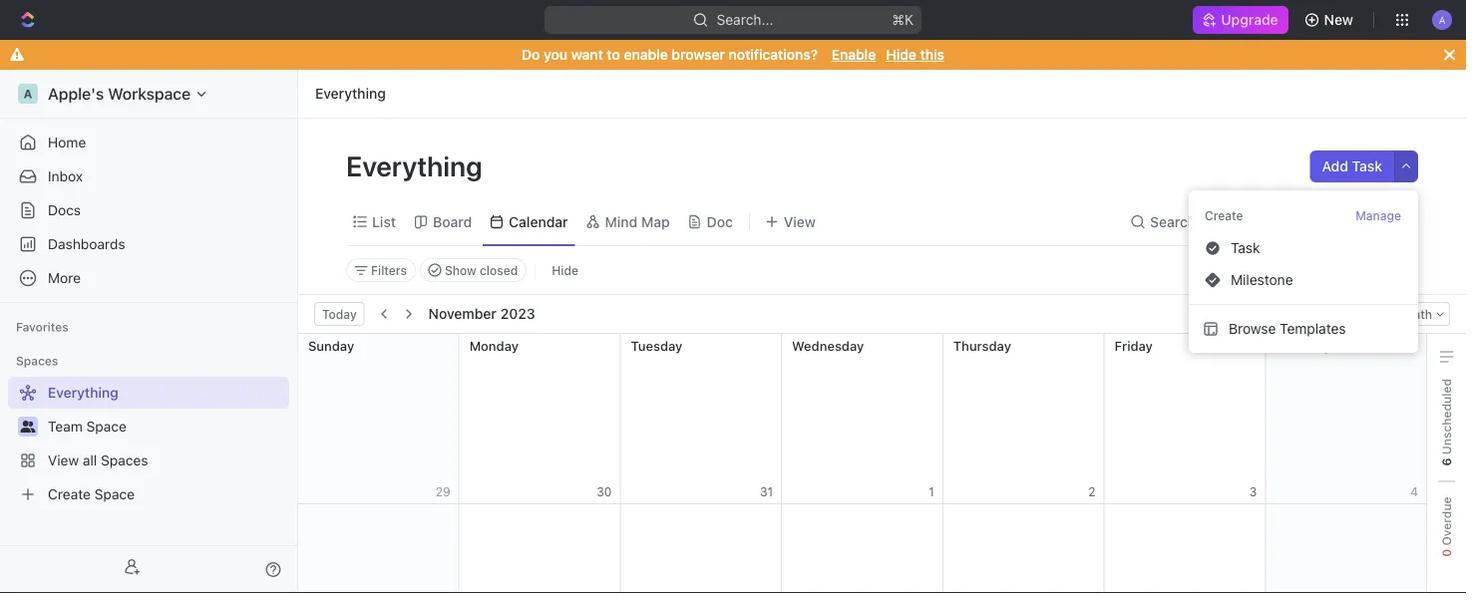 Task type: vqa. For each thing, say whether or not it's contained in the screenshot.
second As
no



Task type: describe. For each thing, give the bounding box(es) containing it.
dashboards
[[48, 236, 125, 252]]

new button
[[1297, 4, 1366, 36]]

today
[[322, 307, 357, 321]]

list link
[[368, 208, 396, 236]]

sunday
[[308, 338, 354, 353]]

home link
[[8, 127, 289, 159]]

mind map link
[[601, 208, 670, 236]]

browse templates
[[1229, 321, 1347, 337]]

doc
[[707, 214, 733, 230]]

you
[[544, 46, 568, 63]]

upgrade link
[[1194, 6, 1289, 34]]

1 vertical spatial everything
[[346, 149, 489, 182]]

this
[[921, 46, 945, 63]]

thursday
[[954, 338, 1012, 353]]

tuesday
[[631, 338, 683, 353]]

Search tasks... text field
[[1218, 255, 1418, 285]]

manage button
[[1355, 207, 1403, 225]]

add task button
[[1311, 151, 1395, 183]]

hide button
[[1207, 208, 1267, 236]]

1 row from the top
[[298, 334, 1428, 505]]

upgrade
[[1222, 11, 1279, 28]]

favorites button
[[8, 315, 77, 339]]

show closed button
[[420, 258, 527, 282]]

⌘k
[[892, 11, 914, 28]]

want
[[572, 46, 604, 63]]

board
[[433, 214, 472, 230]]

browser
[[672, 46, 726, 63]]

home
[[48, 134, 86, 151]]

inbox link
[[8, 161, 289, 193]]

unscheduled
[[1440, 379, 1454, 458]]

0 horizontal spatial task
[[1231, 240, 1261, 256]]

browse
[[1229, 321, 1277, 337]]

notifications?
[[729, 46, 818, 63]]

saturday
[[1277, 338, 1332, 353]]

map
[[642, 214, 670, 230]]

friday
[[1115, 338, 1153, 353]]

do
[[522, 46, 540, 63]]

2 row from the top
[[298, 505, 1428, 594]]

0
[[1440, 550, 1454, 558]]

browse templates button
[[1197, 313, 1411, 345]]

1 horizontal spatial task
[[1353, 158, 1383, 175]]

monday
[[470, 338, 519, 353]]



Task type: locate. For each thing, give the bounding box(es) containing it.
0 vertical spatial everything
[[315, 85, 386, 102]]

hide button
[[544, 258, 587, 282]]

calendar
[[509, 214, 568, 230]]

everything
[[315, 85, 386, 102], [346, 149, 489, 182]]

1 vertical spatial hide
[[1231, 214, 1261, 230]]

spaces
[[16, 354, 58, 368]]

wednesday
[[792, 338, 864, 353]]

hide
[[886, 46, 917, 63], [1231, 214, 1261, 230], [552, 263, 579, 277]]

2 horizontal spatial hide
[[1231, 214, 1261, 230]]

milestone
[[1231, 272, 1294, 288]]

enable
[[624, 46, 668, 63]]

customize button
[[1271, 208, 1373, 236]]

sidebar navigation
[[0, 70, 298, 594]]

manage
[[1356, 209, 1402, 223]]

search button
[[1125, 208, 1203, 236]]

milestone button
[[1197, 264, 1411, 296]]

add task
[[1323, 158, 1383, 175]]

customize
[[1297, 214, 1367, 230]]

2 vertical spatial hide
[[552, 263, 579, 277]]

favorites
[[16, 320, 69, 334]]

tree inside sidebar navigation
[[8, 377, 289, 511]]

hide inside dropdown button
[[1231, 214, 1261, 230]]

grid containing sunday
[[297, 334, 1428, 594]]

0 vertical spatial hide
[[886, 46, 917, 63]]

board link
[[429, 208, 472, 236]]

docs
[[48, 202, 81, 219]]

overdue
[[1440, 497, 1454, 550]]

search...
[[717, 11, 774, 28]]

task button
[[1197, 233, 1411, 264]]

closed
[[480, 263, 518, 277]]

hide left this at the right
[[886, 46, 917, 63]]

0 vertical spatial task
[[1353, 158, 1383, 175]]

inbox
[[48, 168, 83, 185]]

do you want to enable browser notifications? enable hide this
[[522, 46, 945, 63]]

everything inside 'link'
[[315, 85, 386, 102]]

hide up milestone
[[1231, 214, 1261, 230]]

create
[[1205, 209, 1244, 223]]

task down hide dropdown button
[[1231, 240, 1261, 256]]

6
[[1440, 458, 1454, 466]]

dashboards link
[[8, 229, 289, 260]]

show
[[445, 263, 477, 277]]

show closed
[[445, 263, 518, 277]]

add
[[1323, 158, 1349, 175]]

1 vertical spatial task
[[1231, 240, 1261, 256]]

today button
[[314, 302, 365, 326]]

new
[[1325, 11, 1354, 28]]

row
[[298, 334, 1428, 505], [298, 505, 1428, 594]]

tree
[[8, 377, 289, 511]]

task
[[1353, 158, 1383, 175], [1231, 240, 1261, 256]]

doc link
[[703, 208, 733, 236]]

search
[[1151, 214, 1197, 230]]

templates
[[1280, 321, 1347, 337]]

everything link
[[310, 82, 391, 106]]

mind map
[[605, 214, 670, 230]]

mind
[[605, 214, 638, 230]]

to
[[607, 46, 621, 63]]

0 horizontal spatial hide
[[552, 263, 579, 277]]

1 horizontal spatial hide
[[886, 46, 917, 63]]

enable
[[832, 46, 876, 63]]

docs link
[[8, 195, 289, 227]]

list
[[372, 214, 396, 230]]

hide inside button
[[552, 263, 579, 277]]

calendar link
[[505, 208, 568, 236]]

task right add
[[1353, 158, 1383, 175]]

grid
[[297, 334, 1428, 594]]

hide down the calendar
[[552, 263, 579, 277]]



